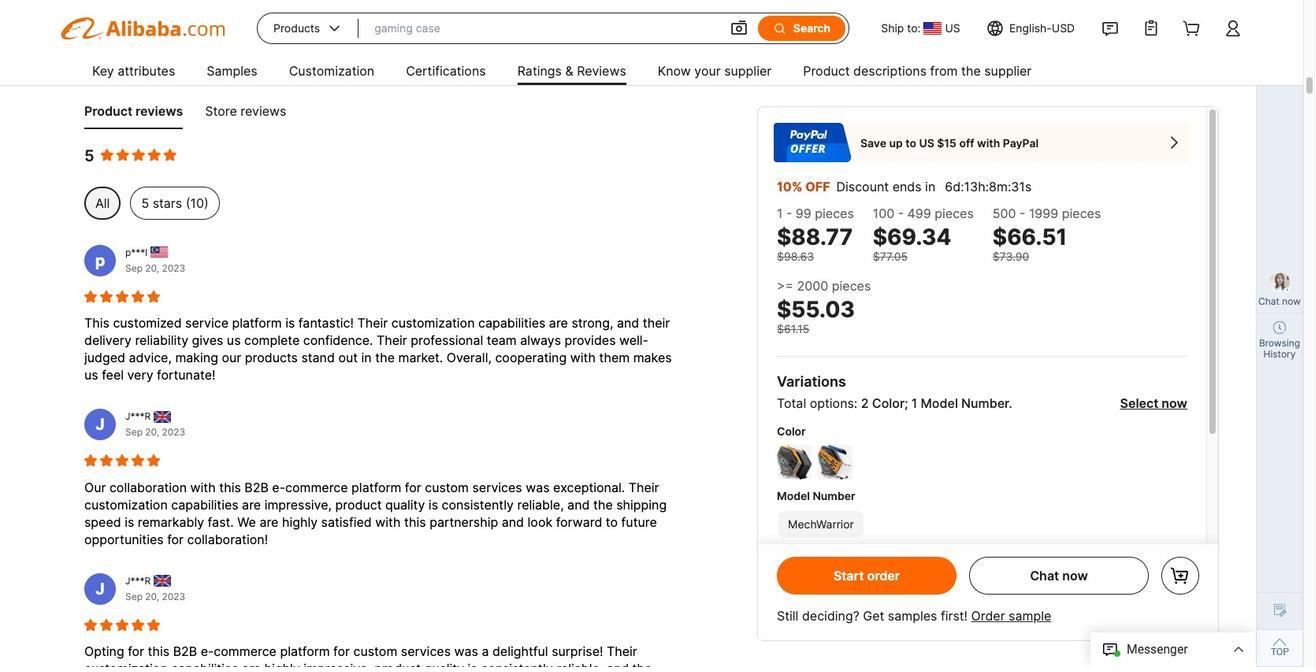 Task type: vqa. For each thing, say whether or not it's contained in the screenshot.


Task type: locate. For each thing, give the bounding box(es) containing it.
mechwarrior
[[788, 518, 854, 531]]

reliable,
[[518, 497, 564, 513], [557, 662, 603, 668]]

1 - from the left
[[787, 206, 793, 222]]

future
[[622, 515, 657, 530]]

>=
[[777, 278, 794, 294]]

pieces down d:
[[935, 206, 974, 222]]

supplier right your at right
[[725, 63, 772, 79]]

1 horizontal spatial custom
[[425, 480, 469, 496]]

2 vertical spatial 20,
[[145, 591, 159, 603]]

2 j***r from the top
[[125, 575, 151, 587]]

in left 6
[[926, 179, 936, 195]]

number
[[962, 396, 1009, 412], [813, 490, 856, 503]]

services
[[473, 480, 522, 496], [401, 644, 451, 660]]

1 vertical spatial chat
[[1031, 568, 1060, 584]]

1 horizontal spatial chat now
[[1259, 296, 1302, 307]]

customization
[[289, 63, 375, 79]]

was left a
[[454, 644, 478, 660]]

ship
[[882, 21, 904, 35]]

sep down opportunities
[[125, 591, 143, 603]]

1 vertical spatial highly
[[265, 662, 300, 668]]

ratings down 'gaming case' "text box"
[[518, 63, 562, 79]]

customization down opting in the bottom left of the page
[[84, 662, 168, 668]]

1 vertical spatial us
[[84, 367, 98, 383]]

sep down p***l
[[125, 262, 143, 274]]

s
[[1026, 179, 1032, 195]]

b2b
[[245, 480, 269, 496], [173, 644, 197, 660]]

e-
[[272, 480, 285, 496], [201, 644, 214, 660]]

pieces right 1999
[[1063, 206, 1102, 222]]

1 horizontal spatial -
[[898, 206, 904, 222]]

2 vertical spatial sep
[[125, 591, 143, 603]]

j***r
[[125, 411, 151, 423], [125, 575, 151, 587]]

0 vertical spatial this
[[219, 480, 241, 496]]

- left 99
[[787, 206, 793, 222]]

model up mechwarrior
[[777, 490, 810, 503]]

to left future
[[606, 515, 618, 530]]

product down search at the right of page
[[804, 63, 850, 79]]

a
[[482, 644, 489, 660]]

pieces inside 500 - 1999 pieces $66.51 $73.90
[[1063, 206, 1102, 222]]

2 - from the left
[[898, 206, 904, 222]]

impressive, inside "opting for this b2b e-commerce platform for custom services was a delightful surprise! their customization capabilities are highly impressive, product quality is consistently reliable, and th"
[[304, 662, 371, 668]]

sep 20, 2023 for for
[[125, 591, 185, 603]]

1 vertical spatial in
[[362, 350, 372, 366]]

product inside our collaboration with this b2b e-commerce platform for custom services was exceptional. their customization capabilities are impressive, product quality is consistently reliable, and the shipping speed is remarkably fast. we are highly satisfied with this partnership and look forward to future opportunities for collaboration!
[[335, 497, 382, 513]]

1 vertical spatial us
[[920, 136, 935, 149]]

product down key
[[84, 103, 133, 119]]

(10)
[[186, 195, 209, 211]]

0 vertical spatial chat now
[[1259, 296, 1302, 307]]

b2b inside "opting for this b2b e-commerce platform for custom services was a delightful surprise! their customization capabilities are highly impressive, product quality is consistently reliable, and th"
[[173, 644, 197, 660]]

1 supplier from the left
[[725, 63, 772, 79]]

0 vertical spatial model
[[921, 396, 959, 412]]

certifications
[[406, 63, 486, 79]]

pieces up the $88.77
[[815, 206, 854, 222]]

them
[[600, 350, 630, 366]]

chat up sample
[[1031, 568, 1060, 584]]

sep 20, 2023 down p***l
[[125, 262, 185, 274]]

- inside 100 - 499 pieces $69.34 $77.05
[[898, 206, 904, 222]]

opportunities
[[84, 532, 164, 548]]

2 j from the top
[[96, 580, 105, 599]]

2 vertical spatial this
[[148, 644, 170, 660]]

1 vertical spatial consistently
[[481, 662, 553, 668]]

5 down product reviews
[[84, 146, 94, 165]]

supplier inside the know your supplier link
[[725, 63, 772, 79]]

chat now up sample
[[1031, 568, 1089, 584]]

color down total
[[777, 425, 806, 438]]

- right 100
[[898, 206, 904, 222]]

0 horizontal spatial product
[[84, 103, 133, 119]]

0 vertical spatial chat
[[1259, 296, 1280, 307]]

to right up on the top right of the page
[[906, 136, 917, 149]]

$77.05
[[873, 250, 908, 263]]

reliable, down surprise!
[[557, 662, 603, 668]]

sep 20, 2023 up collaboration
[[125, 427, 185, 438]]

0 vertical spatial 2023
[[162, 262, 185, 274]]

pieces right 2000 at the top right
[[832, 278, 871, 294]]

1 horizontal spatial to
[[906, 136, 917, 149]]

1 vertical spatial platform
[[352, 480, 402, 496]]

20, down p***l
[[145, 262, 159, 274]]

product
[[335, 497, 382, 513], [375, 662, 421, 668]]

customization inside the this customized service platform is fantastic! their customization capabilities are strong, and their delivery reliability gives us complete confidence. their professional team always provides well- judged advice, making our products stand out in the market. overall, cooperating with them makes us feel very fortunate!
[[392, 315, 475, 331]]

- inside 1 - 99 pieces $88.77 $98.63
[[787, 206, 793, 222]]

0 horizontal spatial 1
[[777, 206, 783, 222]]

0 horizontal spatial b2b
[[173, 644, 197, 660]]

1 horizontal spatial 1
[[912, 396, 918, 412]]

tab list
[[84, 93, 676, 129]]

1 horizontal spatial product
[[804, 63, 850, 79]]

1 2023 from the top
[[162, 262, 185, 274]]

1 horizontal spatial e-
[[272, 480, 285, 496]]

2 vertical spatial 2023
[[162, 591, 185, 603]]

custom inside "opting for this b2b e-commerce platform for custom services was a delightful surprise! their customization capabilities are highly impressive, product quality is consistently reliable, and th"
[[354, 644, 398, 660]]

- for $69.34
[[898, 206, 904, 222]]

are
[[549, 315, 568, 331], [242, 497, 261, 513], [260, 515, 279, 530], [242, 662, 261, 668]]

1 vertical spatial capabilities
[[171, 497, 239, 513]]

chat now up "browsing"
[[1259, 296, 1302, 307]]

color right 2
[[873, 396, 905, 412]]

31
[[1012, 179, 1026, 195]]

1 vertical spatial customization
[[84, 497, 168, 513]]

reviews down 'gaming case' "text box"
[[577, 63, 627, 79]]

1 vertical spatial 20,
[[145, 427, 159, 438]]

j for opting
[[96, 580, 105, 599]]

with down provides
[[571, 350, 596, 366]]

& up product reviews
[[147, 57, 157, 76]]

consistently inside "opting for this b2b e-commerce platform for custom services was a delightful surprise! their customization capabilities are highly impressive, product quality is consistently reliable, and th"
[[481, 662, 553, 668]]

0 vertical spatial product
[[335, 497, 382, 513]]

their up market.
[[377, 333, 407, 349]]

reliable, up look on the left
[[518, 497, 564, 513]]

10%
[[777, 179, 803, 195]]

1 vertical spatial now
[[1162, 396, 1188, 412]]

1 vertical spatial 5
[[141, 195, 149, 211]]

1 horizontal spatial &
[[566, 63, 574, 79]]

0 horizontal spatial -
[[787, 206, 793, 222]]

1 vertical spatial sep
[[125, 427, 143, 438]]

1 horizontal spatial us
[[946, 21, 961, 35]]

now
[[1283, 296, 1302, 307], [1162, 396, 1188, 412], [1063, 568, 1089, 584]]

1 j from the top
[[96, 416, 105, 434]]

reviews
[[161, 57, 225, 76], [577, 63, 627, 79]]

20, up collaboration
[[145, 427, 159, 438]]

1 vertical spatial b2b
[[173, 644, 197, 660]]

ship to:
[[882, 21, 921, 35]]

know
[[658, 63, 691, 79]]

j***r down 'very'
[[125, 411, 151, 423]]

start
[[834, 568, 864, 584]]

2 supplier from the left
[[985, 63, 1032, 79]]

total
[[777, 396, 807, 412]]

0 vertical spatial j***r
[[125, 411, 151, 423]]

product
[[804, 63, 850, 79], [84, 103, 133, 119]]

supplier down english- on the right of page
[[985, 63, 1032, 79]]

1 horizontal spatial color
[[873, 396, 905, 412]]

platform inside "opting for this b2b e-commerce platform for custom services was a delightful surprise! their customization capabilities are highly impressive, product quality is consistently reliable, and th"
[[280, 644, 330, 660]]

capabilities inside the this customized service platform is fantastic! their customization capabilities are strong, and their delivery reliability gives us complete confidence. their professional team always provides well- judged advice, making our products stand out in the market. overall, cooperating with them makes us feel very fortunate!
[[479, 315, 546, 331]]

makes
[[634, 350, 672, 366]]

1 sep 20, 2023 from the top
[[125, 262, 185, 274]]

order
[[972, 609, 1006, 624]]

product inside 'tab list'
[[84, 103, 133, 119]]

0 vertical spatial highly
[[282, 515, 318, 530]]

ends
[[893, 179, 922, 195]]

collaboration!
[[187, 532, 268, 548]]

consistently up "partnership"
[[442, 497, 514, 513]]

p
[[95, 251, 105, 270]]

browsing history
[[1260, 337, 1301, 360]]

2023 up the customized
[[162, 262, 185, 274]]

20, down opportunities
[[145, 591, 159, 603]]

is inside "opting for this b2b e-commerce platform for custom services was a delightful surprise! their customization capabilities are highly impressive, product quality is consistently reliable, and th"
[[468, 662, 477, 668]]

customization up professional
[[392, 315, 475, 331]]

0 horizontal spatial now
[[1063, 568, 1089, 584]]

sep 20, 2023
[[125, 262, 185, 274], [125, 427, 185, 438], [125, 591, 185, 603]]

model right ;
[[921, 396, 959, 412]]

1 vertical spatial this
[[404, 515, 426, 530]]

0 vertical spatial product
[[804, 63, 850, 79]]

- inside 500 - 1999 pieces $66.51 $73.90
[[1020, 206, 1026, 222]]

platform inside the this customized service platform is fantastic! their customization capabilities are strong, and their delivery reliability gives us complete confidence. their professional team always provides well- judged advice, making our products stand out in the market. overall, cooperating with them makes us feel very fortunate!
[[232, 315, 282, 331]]

pieces inside 1 - 99 pieces $88.77 $98.63
[[815, 206, 854, 222]]

from
[[931, 63, 958, 79]]

1 vertical spatial commerce
[[214, 644, 277, 660]]

j***r for for
[[125, 575, 151, 587]]

2023 down remarkably at the left bottom of the page
[[162, 591, 185, 603]]

sep 20, 2023 down opportunities
[[125, 591, 185, 603]]

this left "partnership"
[[404, 515, 426, 530]]

consistently inside our collaboration with this b2b e-commerce platform for custom services was exceptional. their customization capabilities are impressive, product quality is consistently reliable, and the shipping speed is remarkably fast. we are highly satisfied with this partnership and look forward to future opportunities for collaboration!
[[442, 497, 514, 513]]

ratings & reviews
[[84, 57, 225, 76], [518, 63, 627, 79]]

1 horizontal spatial number
[[962, 396, 1009, 412]]

sep for customized
[[125, 262, 143, 274]]

pieces inside >= 2000 pieces $55.03 $61.15
[[832, 278, 871, 294]]

2 vertical spatial now
[[1063, 568, 1089, 584]]

pieces for $69.34
[[935, 206, 974, 222]]

pieces inside 100 - 499 pieces $69.34 $77.05
[[935, 206, 974, 222]]

0 horizontal spatial custom
[[354, 644, 398, 660]]

1 vertical spatial product
[[84, 103, 133, 119]]

1 horizontal spatial chat
[[1259, 296, 1280, 307]]

1 right ;
[[912, 396, 918, 412]]

0 vertical spatial to
[[906, 136, 917, 149]]

j
[[96, 416, 105, 434], [96, 580, 105, 599]]

0 vertical spatial custom
[[425, 480, 469, 496]]

product descriptions from the supplier link
[[804, 57, 1032, 88]]

0 horizontal spatial e-
[[201, 644, 214, 660]]

0 vertical spatial us
[[227, 333, 241, 349]]

1 horizontal spatial ratings
[[518, 63, 562, 79]]

us up the our
[[227, 333, 241, 349]]

ratings & reviews up product reviews
[[84, 57, 225, 76]]

chat up "browsing"
[[1259, 296, 1280, 307]]

highly inside "opting for this b2b e-commerce platform for custom services was a delightful surprise! their customization capabilities are highly impressive, product quality is consistently reliable, and th"
[[265, 662, 300, 668]]

2 20, from the top
[[145, 427, 159, 438]]

0 horizontal spatial commerce
[[214, 644, 277, 660]]

5 stars (10)
[[141, 195, 209, 211]]

was
[[526, 480, 550, 496], [454, 644, 478, 660]]

this up fast.
[[219, 480, 241, 496]]

1 j***r from the top
[[125, 411, 151, 423]]

0 vertical spatial us
[[946, 21, 961, 35]]

.
[[1009, 396, 1013, 412]]

favorites filling image
[[101, 148, 113, 164], [116, 148, 129, 164], [116, 148, 129, 164], [132, 148, 145, 164], [164, 148, 176, 164], [84, 289, 97, 305], [100, 289, 113, 305], [116, 289, 129, 305], [132, 289, 144, 305], [84, 453, 97, 470], [132, 453, 144, 470], [84, 618, 97, 634], [100, 618, 113, 634], [147, 618, 160, 634]]

cooperating
[[495, 350, 567, 366]]

services up "partnership"
[[473, 480, 522, 496]]

1 vertical spatial sep 20, 2023
[[125, 427, 185, 438]]


[[773, 21, 787, 35]]

quality inside our collaboration with this b2b e-commerce platform for custom services was exceptional. their customization capabilities are impressive, product quality is consistently reliable, and the shipping speed is remarkably fast. we are highly satisfied with this partnership and look forward to future opportunities for collaboration!
[[385, 497, 425, 513]]

1 reviews from the left
[[136, 103, 183, 119]]

3 20, from the top
[[145, 591, 159, 603]]

b2b inside our collaboration with this b2b e-commerce platform for custom services was exceptional. their customization capabilities are impressive, product quality is consistently reliable, and the shipping speed is remarkably fast. we are highly satisfied with this partnership and look forward to future opportunities for collaboration!
[[245, 480, 269, 496]]

20,
[[145, 262, 159, 274], [145, 427, 159, 438], [145, 591, 159, 603]]

2023 for with
[[162, 427, 185, 438]]

product for product descriptions from the supplier
[[804, 63, 850, 79]]

3 - from the left
[[1020, 206, 1026, 222]]

0 vertical spatial 1
[[777, 206, 783, 222]]

0 horizontal spatial us
[[920, 136, 935, 149]]

variations
[[777, 374, 847, 390]]

499
[[908, 206, 932, 222]]

product inside "opting for this b2b e-commerce platform for custom services was a delightful surprise! their customization capabilities are highly impressive, product quality is consistently reliable, and th"
[[375, 662, 421, 668]]

the left market.
[[375, 350, 395, 366]]

1
[[777, 206, 783, 222], [912, 396, 918, 412]]

2 sep from the top
[[125, 427, 143, 438]]

the right the from
[[962, 63, 981, 79]]

$66.51
[[993, 224, 1068, 251]]

1 20, from the top
[[145, 262, 159, 274]]

our collaboration with this b2b e-commerce platform for custom services was exceptional. their customization capabilities are impressive, product quality is consistently reliable, and the shipping speed is remarkably fast. we are highly satisfied with this partnership and look forward to future opportunities for collaboration!
[[84, 480, 667, 548]]

& down 'gaming case' "text box"
[[566, 63, 574, 79]]

2 vertical spatial the
[[594, 497, 613, 513]]

1 horizontal spatial supplier
[[985, 63, 1032, 79]]

2023 for this
[[162, 591, 185, 603]]

5 for 5
[[84, 146, 94, 165]]

3 2023 from the top
[[162, 591, 185, 603]]

2 reviews from the left
[[241, 103, 287, 119]]

their inside "opting for this b2b e-commerce platform for custom services was a delightful surprise! their customization capabilities are highly impressive, product quality is consistently reliable, and th"
[[607, 644, 638, 660]]

reliability
[[135, 333, 188, 349]]

custom
[[425, 480, 469, 496], [354, 644, 398, 660]]

us left feel in the left bottom of the page
[[84, 367, 98, 383]]

0 vertical spatial commerce
[[285, 480, 348, 496]]

ratings up product reviews
[[84, 57, 143, 76]]

always
[[520, 333, 561, 349]]

0 horizontal spatial in
[[362, 350, 372, 366]]

0 horizontal spatial to
[[606, 515, 618, 530]]

1 horizontal spatial b2b
[[245, 480, 269, 496]]

this right opting in the bottom left of the page
[[148, 644, 170, 660]]

us right to: on the top right of the page
[[946, 21, 961, 35]]

this inside "opting for this b2b e-commerce platform for custom services was a delightful surprise! their customization capabilities are highly impressive, product quality is consistently reliable, and th"
[[148, 644, 170, 660]]

2 horizontal spatial now
[[1283, 296, 1302, 307]]

99
[[796, 206, 812, 222]]

1 vertical spatial impressive,
[[304, 662, 371, 668]]

reviews for store reviews
[[241, 103, 287, 119]]

sep for collaboration
[[125, 427, 143, 438]]

customization down collaboration
[[84, 497, 168, 513]]

impressive, inside our collaboration with this b2b e-commerce platform for custom services was exceptional. their customization capabilities are impressive, product quality is consistently reliable, and the shipping speed is remarkably fast. we are highly satisfied with this partnership and look forward to future opportunities for collaboration!
[[265, 497, 332, 513]]

now inside button
[[1063, 568, 1089, 584]]

20, for collaboration
[[145, 427, 159, 438]]

was up look on the left
[[526, 480, 550, 496]]

number right ;
[[962, 396, 1009, 412]]

1 horizontal spatial model
[[921, 396, 959, 412]]

search
[[794, 21, 831, 35]]

0 horizontal spatial supplier
[[725, 63, 772, 79]]

impressive,
[[265, 497, 332, 513], [304, 662, 371, 668]]

supplier
[[725, 63, 772, 79], [985, 63, 1032, 79]]

0 horizontal spatial ratings & reviews
[[84, 57, 225, 76]]

2023 for service
[[162, 262, 185, 274]]

the down exceptional.
[[594, 497, 613, 513]]

their inside our collaboration with this b2b e-commerce platform for custom services was exceptional. their customization capabilities are impressive, product quality is consistently reliable, and the shipping speed is remarkably fast. we are highly satisfied with this partnership and look forward to future opportunities for collaboration!
[[629, 480, 659, 496]]

arrow right image
[[1169, 135, 1182, 151]]

0 vertical spatial e-
[[272, 480, 285, 496]]

reviews up store
[[161, 57, 225, 76]]

1 vertical spatial reliable,
[[557, 662, 603, 668]]

1 sep from the top
[[125, 262, 143, 274]]

2 sep 20, 2023 from the top
[[125, 427, 185, 438]]

0 horizontal spatial reviews
[[161, 57, 225, 76]]

3 sep 20, 2023 from the top
[[125, 591, 185, 603]]

j down opportunities
[[96, 580, 105, 599]]

0 vertical spatial capabilities
[[479, 315, 546, 331]]

0 vertical spatial 5
[[84, 146, 94, 165]]

0 vertical spatial number
[[962, 396, 1009, 412]]

start order button
[[777, 557, 957, 595]]

confidence.
[[303, 333, 373, 349]]

- right 500
[[1020, 206, 1026, 222]]

10% off discount ends in
[[777, 179, 936, 195]]

capabilities inside "opting for this b2b e-commerce platform for custom services was a delightful surprise! their customization capabilities are highly impressive, product quality is consistently reliable, and th"
[[171, 662, 239, 668]]

2 horizontal spatial this
[[404, 515, 426, 530]]

0 vertical spatial customization
[[392, 315, 475, 331]]

us
[[227, 333, 241, 349], [84, 367, 98, 383]]

5 left stars
[[141, 195, 149, 211]]

consistently down delightful
[[481, 662, 553, 668]]

reviews right store
[[241, 103, 287, 119]]

their
[[357, 315, 388, 331], [377, 333, 407, 349], [629, 480, 659, 496], [607, 644, 638, 660]]

this customized service platform is fantastic! their customization capabilities are strong, and their delivery reliability gives us complete confidence. their professional team always provides well- judged advice, making our products stand out in the market. overall, cooperating with them makes us feel very fortunate!
[[84, 315, 672, 383]]

still deciding? get samples first! order sample
[[777, 609, 1052, 624]]

in right the out
[[362, 350, 372, 366]]

1 left 99
[[777, 206, 783, 222]]

feel
[[102, 367, 124, 383]]

1 vertical spatial custom
[[354, 644, 398, 660]]

j***r down opportunities
[[125, 575, 151, 587]]

2023 down fortunate!
[[162, 427, 185, 438]]

2 2023 from the top
[[162, 427, 185, 438]]

customization inside our collaboration with this b2b e-commerce platform for custom services was exceptional. their customization capabilities are impressive, product quality is consistently reliable, and the shipping speed is remarkably fast. we are highly satisfied with this partnership and look forward to future opportunities for collaboration!
[[84, 497, 168, 513]]

reviews
[[136, 103, 183, 119], [241, 103, 287, 119]]

off
[[960, 136, 975, 149]]

their up shipping
[[629, 480, 659, 496]]

1 vertical spatial color
[[777, 425, 806, 438]]

1 vertical spatial number
[[813, 490, 856, 503]]

1 vertical spatial services
[[401, 644, 451, 660]]

we
[[237, 515, 256, 530]]

1 vertical spatial product
[[375, 662, 421, 668]]

pieces
[[815, 206, 854, 222], [935, 206, 974, 222], [1063, 206, 1102, 222], [832, 278, 871, 294]]

j down feel in the left bottom of the page
[[96, 416, 105, 434]]

their right surprise!
[[607, 644, 638, 660]]

sep for for
[[125, 591, 143, 603]]

benefits
[[868, 577, 925, 594]]

ratings & reviews down 'gaming case' "text box"
[[518, 63, 627, 79]]

sep up collaboration
[[125, 427, 143, 438]]

customized
[[113, 315, 182, 331]]

this
[[219, 480, 241, 496], [404, 515, 426, 530], [148, 644, 170, 660]]

reviews down attributes
[[136, 103, 183, 119]]

0 vertical spatial 20,
[[145, 262, 159, 274]]

favorites filling image
[[101, 148, 113, 164], [132, 148, 145, 164], [148, 148, 161, 164], [148, 148, 161, 164], [164, 148, 176, 164], [84, 289, 97, 305], [100, 289, 113, 305], [116, 289, 129, 305], [132, 289, 144, 305], [147, 289, 160, 305], [147, 289, 160, 305], [84, 453, 97, 470], [100, 453, 113, 470], [100, 453, 113, 470], [116, 453, 129, 470], [116, 453, 129, 470], [132, 453, 144, 470], [147, 453, 160, 470], [147, 453, 160, 470], [84, 618, 97, 634], [100, 618, 113, 634], [116, 618, 129, 634], [116, 618, 129, 634], [132, 618, 144, 634], [132, 618, 144, 634], [147, 618, 160, 634]]

0 vertical spatial quality
[[385, 497, 425, 513]]

>= 2000 pieces $55.03 $61.15
[[777, 278, 871, 336]]

number up mechwarrior
[[813, 490, 856, 503]]

services left a
[[401, 644, 451, 660]]

stand
[[301, 350, 335, 366]]

sep
[[125, 262, 143, 274], [125, 427, 143, 438], [125, 591, 143, 603]]

capabilities inside our collaboration with this b2b e-commerce platform for custom services was exceptional. their customization capabilities are impressive, product quality is consistently reliable, and the shipping speed is remarkably fast. we are highly satisfied with this partnership and look forward to future opportunities for collaboration!
[[171, 497, 239, 513]]

2 vertical spatial platform
[[280, 644, 330, 660]]

0 vertical spatial impressive,
[[265, 497, 332, 513]]

purchase
[[777, 629, 842, 646]]

very
[[127, 367, 153, 383]]

1 vertical spatial to
[[606, 515, 618, 530]]

purchase details
[[777, 629, 891, 646]]

0 vertical spatial b2b
[[245, 480, 269, 496]]

- for $66.51
[[1020, 206, 1026, 222]]

2 vertical spatial capabilities
[[171, 662, 239, 668]]

3 sep from the top
[[125, 591, 143, 603]]

advice,
[[129, 350, 172, 366]]

us left $15 in the top of the page
[[920, 136, 935, 149]]



Task type: describe. For each thing, give the bounding box(es) containing it.
services inside "opting for this b2b e-commerce platform for custom services was a delightful surprise! their customization capabilities are highly impressive, product quality is consistently reliable, and th"
[[401, 644, 451, 660]]

get
[[864, 609, 885, 624]]

samples
[[207, 63, 258, 79]]

partnership
[[430, 515, 498, 530]]

all
[[95, 195, 110, 211]]

0 vertical spatial color
[[873, 396, 905, 412]]

delivery
[[84, 333, 132, 349]]

1 horizontal spatial us
[[227, 333, 241, 349]]

to:
[[908, 21, 921, 35]]

0 horizontal spatial ratings
[[84, 57, 143, 76]]

with up fast.
[[190, 480, 216, 496]]

are inside "opting for this b2b e-commerce platform for custom services was a delightful surprise! their customization capabilities are highly impressive, product quality is consistently reliable, and th"
[[242, 662, 261, 668]]

commerce inside "opting for this b2b e-commerce platform for custom services was a delightful surprise! their customization capabilities are highly impressive, product quality is consistently reliable, and th"
[[214, 644, 277, 660]]

service
[[185, 315, 229, 331]]

delightful
[[493, 644, 548, 660]]

this
[[84, 315, 109, 331]]

know your supplier link
[[658, 57, 772, 88]]

j***r for collaboration
[[125, 411, 151, 423]]

m:
[[997, 179, 1012, 195]]

1 horizontal spatial this
[[219, 480, 241, 496]]

1999
[[1030, 206, 1059, 222]]

still
[[777, 609, 799, 624]]

pieces for $66.51
[[1063, 206, 1102, 222]]

;
[[905, 396, 909, 412]]

attributes
[[118, 63, 175, 79]]

browsing
[[1260, 337, 1301, 349]]

their up 'confidence.'
[[357, 315, 388, 331]]

fast.
[[208, 515, 234, 530]]

ratings & reviews link
[[518, 57, 627, 88]]

is inside the this customized service platform is fantastic! their customization capabilities are strong, and their delivery reliability gives us complete confidence. their professional team always provides well- judged advice, making our products stand out in the market. overall, cooperating with them makes us feel very fortunate!
[[286, 315, 295, 331]]

usd
[[1052, 21, 1075, 35]]

0 horizontal spatial number
[[813, 490, 856, 503]]

1 vertical spatial 1
[[912, 396, 918, 412]]

forward
[[556, 515, 603, 530]]

services inside our collaboration with this b2b e-commerce platform for custom services was exceptional. their customization capabilities are impressive, product quality is consistently reliable, and the shipping speed is remarkably fast. we are highly satisfied with this partnership and look forward to future opportunities for collaboration!
[[473, 480, 522, 496]]

was inside our collaboration with this b2b e-commerce platform for custom services was exceptional. their customization capabilities are impressive, product quality is consistently reliable, and the shipping speed is remarkably fast. we are highly satisfied with this partnership and look forward to future opportunities for collaboration!
[[526, 480, 550, 496]]

key
[[92, 63, 114, 79]]

samples link
[[207, 57, 258, 88]]

mechwarrior link
[[777, 510, 865, 540]]

professional
[[411, 333, 483, 349]]

judged
[[84, 350, 125, 366]]

exceptional.
[[553, 480, 625, 496]]

descriptions
[[854, 63, 927, 79]]

the inside the this customized service platform is fantastic! their customization capabilities are strong, and their delivery reliability gives us complete confidence. their professional team always provides well- judged advice, making our products stand out in the market. overall, cooperating with them makes us feel very fortunate!
[[375, 350, 395, 366]]

commerce inside our collaboration with this b2b e-commerce platform for custom services was exceptional. their customization capabilities are impressive, product quality is consistently reliable, and the shipping speed is remarkably fast. we are highly satisfied with this partnership and look forward to future opportunities for collaboration!
[[285, 480, 348, 496]]

store
[[205, 103, 237, 119]]

$55.03
[[777, 296, 855, 323]]

stars
[[153, 195, 182, 211]]

1 horizontal spatial ratings & reviews
[[518, 63, 627, 79]]

overall,
[[447, 350, 492, 366]]

1 horizontal spatial now
[[1162, 396, 1188, 412]]

h:
[[979, 179, 989, 195]]

$73.90
[[993, 250, 1030, 263]]

strong,
[[572, 315, 614, 331]]

5 for 5 stars (10)
[[141, 195, 149, 211]]

2
[[861, 396, 869, 412]]

team
[[487, 333, 517, 349]]

gaming case text field
[[375, 14, 714, 43]]

 search
[[773, 21, 831, 35]]

0 vertical spatial in
[[926, 179, 936, 195]]

$15
[[938, 136, 957, 149]]

20, for for
[[145, 591, 159, 603]]

with right off
[[977, 136, 1001, 149]]

store reviews
[[205, 103, 287, 119]]

0 vertical spatial the
[[962, 63, 981, 79]]

total options: 2 color ; 1 model number .
[[777, 396, 1013, 412]]

our
[[84, 480, 106, 496]]

fantastic!
[[299, 315, 354, 331]]

customization inside "opting for this b2b e-commerce platform for custom services was a delightful surprise! their customization capabilities are highly impressive, product quality is consistently reliable, and th"
[[84, 662, 168, 668]]

reviews for product reviews
[[136, 103, 183, 119]]

quality inside "opting for this b2b e-commerce platform for custom services was a delightful surprise! their customization capabilities are highly impressive, product quality is consistently reliable, and th"
[[425, 662, 464, 668]]

reliable, inside our collaboration with this b2b e-commerce platform for custom services was exceptional. their customization capabilities are impressive, product quality is consistently reliable, and the shipping speed is remarkably fast. we are highly satisfied with this partnership and look forward to future opportunities for collaboration!
[[518, 497, 564, 513]]

and inside "opting for this b2b e-commerce platform for custom services was a delightful surprise! their customization capabilities are highly impressive, product quality is consistently reliable, and th"
[[607, 662, 629, 668]]

key attributes link
[[92, 57, 175, 88]]

complete
[[244, 333, 300, 349]]

supplier inside product descriptions from the supplier link
[[985, 63, 1032, 79]]

speed
[[84, 515, 121, 530]]

and inside the this customized service platform is fantastic! their customization capabilities are strong, and their delivery reliability gives us complete confidence. their professional team always provides well- judged advice, making our products stand out in the market. overall, cooperating with them makes us feel very fortunate!
[[617, 315, 640, 331]]

0 horizontal spatial color
[[777, 425, 806, 438]]

history
[[1264, 348, 1296, 360]]

collaboration
[[110, 480, 187, 496]]

select
[[1121, 396, 1159, 412]]

e- inside "opting for this b2b e-commerce platform for custom services was a delightful surprise! their customization capabilities are highly impressive, product quality is consistently reliable, and th"
[[201, 644, 214, 660]]

certifications link
[[406, 57, 486, 88]]

products
[[245, 350, 298, 366]]

paypal
[[1003, 136, 1039, 149]]

sample
[[1009, 609, 1052, 624]]

13
[[965, 179, 979, 195]]

are inside the this customized service platform is fantastic! their customization capabilities are strong, and their delivery reliability gives us complete confidence. their professional team always provides well- judged advice, making our products stand out in the market. overall, cooperating with them makes us feel very fortunate!
[[549, 315, 568, 331]]

sep 20, 2023 for customized
[[125, 262, 185, 274]]

order
[[868, 568, 900, 584]]

j for our
[[96, 416, 105, 434]]

sep 20, 2023 for collaboration
[[125, 427, 185, 438]]

with right satisfied
[[375, 515, 401, 530]]

with inside the this customized service platform is fantastic! their customization capabilities are strong, and their delivery reliability gives us complete confidence. their professional team always provides well- judged advice, making our products stand out in the market. overall, cooperating with them makes us feel very fortunate!
[[571, 350, 596, 366]]

reliable, inside "opting for this b2b e-commerce platform for custom services was a delightful surprise! their customization capabilities are highly impressive, product quality is consistently reliable, and th"
[[557, 662, 603, 668]]

product for product reviews
[[84, 103, 133, 119]]

$88.77
[[777, 224, 853, 251]]

20, for customized
[[145, 262, 159, 274]]

select now
[[1121, 396, 1188, 412]]

1 vertical spatial model
[[777, 490, 810, 503]]

6 d: 13 h: 8 m: 31 s
[[945, 179, 1032, 195]]

0 horizontal spatial &
[[147, 57, 157, 76]]

product reviews
[[84, 103, 183, 119]]

shipping
[[617, 497, 667, 513]]

product descriptions from the supplier
[[804, 63, 1032, 79]]

custom inside our collaboration with this b2b e-commerce platform for custom services was exceptional. their customization capabilities are impressive, product quality is consistently reliable, and the shipping speed is remarkably fast. we are highly satisfied with this partnership and look forward to future opportunities for collaboration!
[[425, 480, 469, 496]]

our
[[222, 350, 241, 366]]

highly inside our collaboration with this b2b e-commerce platform for custom services was exceptional. their customization capabilities are impressive, product quality is consistently reliable, and the shipping speed is remarkably fast. we are highly satisfied with this partnership and look forward to future opportunities for collaboration!
[[282, 515, 318, 530]]

pieces for $88.77
[[815, 206, 854, 222]]

e- inside our collaboration with this b2b e-commerce platform for custom services was exceptional. their customization capabilities are impressive, product quality is consistently reliable, and the shipping speed is remarkably fast. we are highly satisfied with this partnership and look forward to future opportunities for collaboration!
[[272, 480, 285, 496]]

options:
[[810, 396, 858, 412]]

chat inside button
[[1031, 568, 1060, 584]]

in inside the this customized service platform is fantastic! their customization capabilities are strong, and their delivery reliability gives us complete confidence. their professional team always provides well- judged advice, making our products stand out in the market. overall, cooperating with them makes us feel very fortunate!
[[362, 350, 372, 366]]

model number
[[777, 490, 856, 503]]

fortunate!
[[157, 367, 216, 383]]

$69.34
[[873, 224, 952, 251]]

tab list containing product reviews
[[84, 93, 676, 129]]

$61.15
[[777, 322, 810, 336]]

key attributes
[[92, 63, 175, 79]]

1 inside 1 - 99 pieces $88.77 $98.63
[[777, 206, 783, 222]]

chat now inside button
[[1031, 568, 1089, 584]]

to inside our collaboration with this b2b e-commerce platform for custom services was exceptional. their customization capabilities are impressive, product quality is consistently reliable, and the shipping speed is remarkably fast. we are highly satisfied with this partnership and look forward to future opportunities for collaboration!
[[606, 515, 618, 530]]

market.
[[398, 350, 443, 366]]

500
[[993, 206, 1017, 222]]

look
[[528, 515, 553, 530]]

100 - 499 pieces $69.34 $77.05
[[873, 206, 974, 263]]

0 vertical spatial now
[[1283, 296, 1302, 307]]

platform inside our collaboration with this b2b e-commerce platform for custom services was exceptional. their customization capabilities are impressive, product quality is consistently reliable, and the shipping speed is remarkably fast. we are highly satisfied with this partnership and look forward to future opportunities for collaboration!
[[352, 480, 402, 496]]

1 horizontal spatial reviews
[[577, 63, 627, 79]]

the inside our collaboration with this b2b e-commerce platform for custom services was exceptional. their customization capabilities are impressive, product quality is consistently reliable, and the shipping speed is remarkably fast. we are highly satisfied with this partnership and look forward to future opportunities for collaboration!
[[594, 497, 613, 513]]

samples
[[888, 609, 938, 624]]

satisfied
[[321, 515, 372, 530]]

was inside "opting for this b2b e-commerce platform for custom services was a delightful surprise! their customization capabilities are highly impressive, product quality is consistently reliable, and th"
[[454, 644, 478, 660]]

well-
[[620, 333, 649, 349]]

english-
[[1010, 21, 1052, 35]]

- for $88.77
[[787, 206, 793, 222]]

1 - 99 pieces $88.77 $98.63
[[777, 206, 854, 263]]

remarkably
[[138, 515, 204, 530]]

customization link
[[289, 57, 375, 88]]



